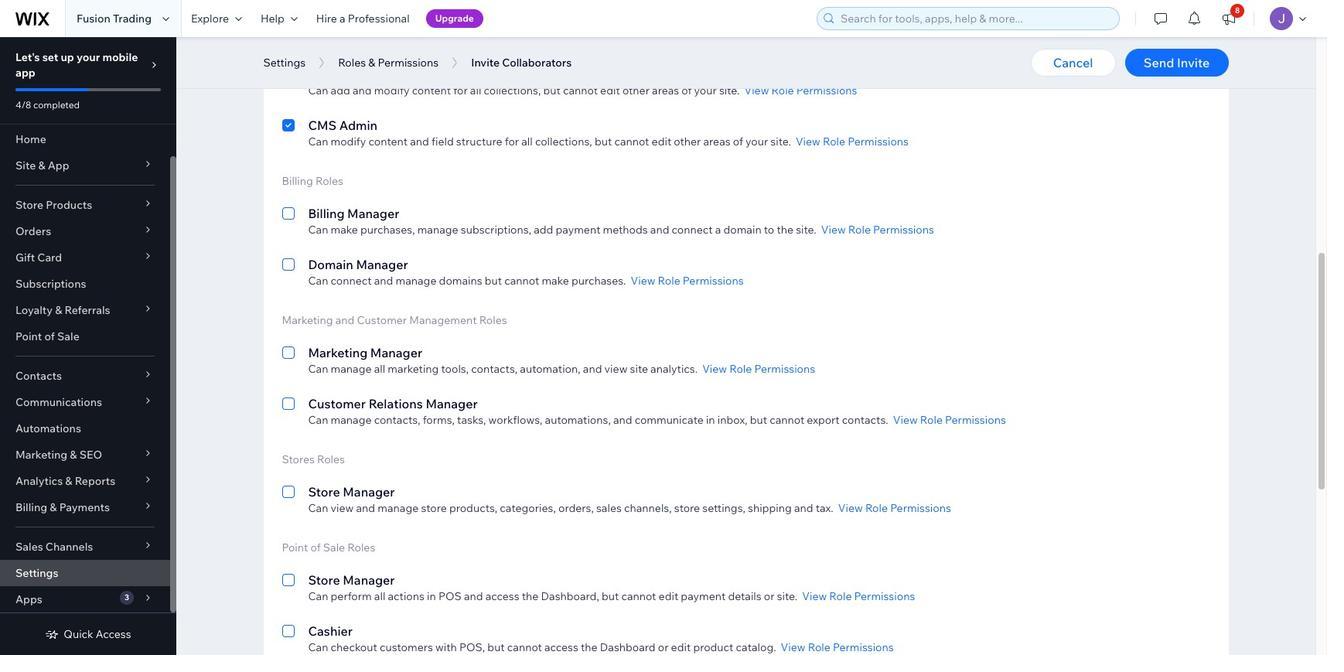 Task type: locate. For each thing, give the bounding box(es) containing it.
6 can from the top
[[308, 413, 328, 427]]

store left the products,
[[421, 501, 447, 515]]

manage
[[417, 223, 458, 237], [396, 274, 437, 288], [331, 362, 372, 376], [331, 413, 372, 427], [378, 501, 419, 515]]

workflows,
[[488, 413, 542, 427]]

5 can from the top
[[308, 362, 328, 376]]

0 vertical spatial payment
[[556, 223, 600, 237]]

structure
[[456, 135, 502, 148]]

marketing down domain
[[282, 313, 333, 327]]

1 vertical spatial areas
[[703, 135, 731, 148]]

cms for admin
[[308, 118, 337, 133]]

can inside cms admin can modify content and field structure for all collections, but cannot edit other areas of your site. view role permissions
[[308, 135, 328, 148]]

0 horizontal spatial add
[[331, 84, 350, 97]]

marketing down "marketing and customer management roles"
[[308, 345, 368, 360]]

for up the field on the top of page
[[453, 84, 468, 97]]

0 horizontal spatial store
[[421, 501, 447, 515]]

customer up marketing at the bottom left of the page
[[357, 313, 407, 327]]

billing inside billing manager can make purchases, manage subscriptions, add payment methods and connect a domain to the site. view role permissions
[[308, 206, 345, 221]]

view inside the cashier can checkout customers with pos, but cannot access the dashboard or edit product catalog. view role permissions
[[781, 640, 805, 654]]

1 horizontal spatial payment
[[681, 589, 726, 603]]

sale inside sidebar element
[[57, 329, 79, 343]]

1 vertical spatial content
[[369, 135, 408, 148]]

1 horizontal spatial a
[[715, 223, 721, 237]]

1 vertical spatial modify
[[331, 135, 366, 148]]

sales channels button
[[0, 534, 170, 560]]

billing for manager
[[308, 206, 345, 221]]

the left dashboard, on the left bottom of page
[[522, 589, 539, 603]]

and right methods
[[650, 223, 669, 237]]

manage inside store manager can view and manage store products, categories, orders, sales channels, store settings, shipping and tax. view role permissions
[[378, 501, 419, 515]]

connect left domain
[[672, 223, 713, 237]]

your inside let's set up your mobile app
[[77, 50, 100, 64]]

add down editor
[[331, 84, 350, 97]]

billing manager can make purchases, manage subscriptions, add payment methods and connect a domain to the site. view role permissions
[[308, 206, 934, 237]]

and up "marketing and customer management roles"
[[374, 274, 393, 288]]

for right "structure" in the top left of the page
[[505, 135, 519, 148]]

all up "structure" in the top left of the page
[[470, 84, 481, 97]]

billing inside popup button
[[15, 500, 47, 514]]

cancel
[[1053, 55, 1093, 70]]

0 vertical spatial point
[[15, 329, 42, 343]]

1 vertical spatial the
[[522, 589, 539, 603]]

1 horizontal spatial sale
[[323, 541, 345, 554]]

1 horizontal spatial for
[[505, 135, 519, 148]]

store left settings,
[[674, 501, 700, 515]]

view inside the cms editor can add and modify content for all collections, but cannot edit other areas of your site. view role permissions
[[744, 84, 769, 97]]

quick access
[[64, 627, 131, 641]]

cannot right the 'pos,'
[[507, 640, 542, 654]]

collections, down invite collaborators
[[484, 84, 541, 97]]

point of sale link
[[0, 323, 170, 350]]

0 horizontal spatial payment
[[556, 223, 600, 237]]

tools,
[[441, 362, 469, 376]]

the right "to"
[[777, 223, 793, 237]]

0 vertical spatial contacts,
[[471, 362, 518, 376]]

None checkbox
[[282, 65, 294, 97], [282, 255, 294, 288], [282, 394, 294, 427], [282, 483, 294, 515], [282, 65, 294, 97], [282, 255, 294, 288], [282, 394, 294, 427], [282, 483, 294, 515]]

make left purchases.
[[542, 274, 569, 288]]

and inside marketing manager can manage all marketing tools, contacts, automation, and view site analytics. view role permissions
[[583, 362, 602, 376]]

sale for point of sale
[[57, 329, 79, 343]]

0 horizontal spatial contacts,
[[374, 413, 420, 427]]

customer left "relations" at the bottom of the page
[[308, 396, 366, 411]]

1 horizontal spatial add
[[534, 223, 553, 237]]

&
[[368, 56, 375, 70], [38, 159, 45, 172], [55, 303, 62, 317], [70, 448, 77, 462], [65, 474, 72, 488], [50, 500, 57, 514]]

and right pos
[[464, 589, 483, 603]]

2 can from the top
[[308, 135, 328, 148]]

sale up perform
[[323, 541, 345, 554]]

permissions inside store manager can view and manage store products, categories, orders, sales channels, store settings, shipping and tax. view role permissions
[[890, 501, 951, 515]]

view role permissions button for store manager can view and manage store products, categories, orders, sales channels, store settings, shipping and tax. view role permissions
[[838, 501, 951, 515]]

settings for settings 'button'
[[263, 56, 306, 70]]

or
[[764, 589, 775, 603], [658, 640, 669, 654]]

cms inside cms admin can modify content and field structure for all collections, but cannot edit other areas of your site. view role permissions
[[308, 118, 337, 133]]

cms
[[282, 35, 307, 49], [308, 67, 337, 82], [308, 118, 337, 133]]

permissions
[[378, 56, 439, 70], [796, 84, 857, 97], [848, 135, 909, 148], [873, 223, 934, 237], [683, 274, 744, 288], [754, 362, 815, 376], [945, 413, 1006, 427], [890, 501, 951, 515], [854, 589, 915, 603], [833, 640, 894, 654]]

payment left details
[[681, 589, 726, 603]]

send invite button
[[1125, 49, 1228, 77]]

payment inside store manager can perform all actions in pos and access the dashboard, but cannot edit payment details or site. view role permissions
[[681, 589, 726, 603]]

collaborators
[[502, 56, 572, 70]]

0 horizontal spatial connect
[[331, 274, 372, 288]]

connect down domain
[[331, 274, 372, 288]]

communicate
[[635, 413, 704, 427]]

store
[[15, 198, 43, 212], [308, 484, 340, 500], [308, 572, 340, 588]]

orders button
[[0, 218, 170, 244]]

invite right the send
[[1177, 55, 1210, 70]]

manager up forms,
[[426, 396, 478, 411]]

marketing for &
[[15, 448, 67, 462]]

0 horizontal spatial the
[[522, 589, 539, 603]]

contacts, down "relations" at the bottom of the page
[[374, 413, 420, 427]]

1 horizontal spatial make
[[542, 274, 569, 288]]

1 vertical spatial in
[[427, 589, 436, 603]]

8 button
[[1212, 0, 1246, 37]]

1 horizontal spatial your
[[694, 84, 717, 97]]

role inside marketing manager can manage all marketing tools, contacts, automation, and view site analytics. view role permissions
[[729, 362, 752, 376]]

1 vertical spatial billing
[[308, 206, 345, 221]]

collections, inside cms admin can modify content and field structure for all collections, but cannot edit other areas of your site. view role permissions
[[535, 135, 592, 148]]

help
[[261, 12, 284, 26]]

marketing
[[282, 313, 333, 327], [308, 345, 368, 360], [15, 448, 67, 462]]

1 vertical spatial add
[[534, 223, 553, 237]]

areas inside the cms editor can add and modify content for all collections, but cannot edit other areas of your site. view role permissions
[[652, 84, 679, 97]]

all right "structure" in the top left of the page
[[521, 135, 533, 148]]

0 vertical spatial marketing
[[282, 313, 333, 327]]

1 horizontal spatial point
[[282, 541, 308, 554]]

1 horizontal spatial or
[[764, 589, 775, 603]]

edit inside the cashier can checkout customers with pos, but cannot access the dashboard or edit product catalog. view role permissions
[[671, 640, 691, 654]]

view role permissions button for marketing manager can manage all marketing tools, contacts, automation, and view site analytics. view role permissions
[[702, 362, 815, 376]]

collections, down the cms editor can add and modify content for all collections, but cannot edit other areas of your site. view role permissions
[[535, 135, 592, 148]]

billing for roles
[[282, 174, 313, 188]]

7 can from the top
[[308, 501, 328, 515]]

& for loyalty
[[55, 303, 62, 317]]

settings down sales at the bottom of page
[[15, 566, 58, 580]]

channels,
[[624, 501, 672, 515]]

manage left the domains
[[396, 274, 437, 288]]

access right pos
[[485, 589, 519, 603]]

automations link
[[0, 415, 170, 442]]

2 vertical spatial cms
[[308, 118, 337, 133]]

1 horizontal spatial access
[[544, 640, 578, 654]]

reports
[[75, 474, 115, 488]]

marketing & seo
[[15, 448, 102, 462]]

3 can from the top
[[308, 223, 328, 237]]

store inside store manager can view and manage store products, categories, orders, sales channels, store settings, shipping and tax. view role permissions
[[308, 484, 340, 500]]

point for point of sale
[[15, 329, 42, 343]]

customer
[[357, 313, 407, 327], [308, 396, 366, 411]]

1 vertical spatial collections,
[[535, 135, 592, 148]]

invite collaborators button
[[463, 51, 579, 74]]

9 can from the top
[[308, 640, 328, 654]]

manager inside billing manager can make purchases, manage subscriptions, add payment methods and connect a domain to the site. view role permissions
[[347, 206, 399, 221]]

in
[[706, 413, 715, 427], [427, 589, 436, 603]]

edit
[[600, 84, 620, 97], [652, 135, 671, 148], [659, 589, 678, 603], [671, 640, 691, 654]]

0 horizontal spatial content
[[369, 135, 408, 148]]

0 horizontal spatial modify
[[331, 135, 366, 148]]

1 horizontal spatial areas
[[703, 135, 731, 148]]

sales channels
[[15, 540, 93, 554]]

0 vertical spatial your
[[77, 50, 100, 64]]

let's set up your mobile app
[[15, 50, 138, 80]]

app
[[15, 66, 35, 80]]

1 horizontal spatial other
[[674, 135, 701, 148]]

permissions inside customer relations manager can manage contacts, forms, tasks, workflows, automations, and communicate in inbox, but cannot export contacts. view role permissions
[[945, 413, 1006, 427]]

can for cms admin can modify content and field structure for all collections, but cannot edit other areas of your site. view role permissions
[[308, 135, 328, 148]]

cannot up dashboard at the left of page
[[621, 589, 656, 603]]

cms up settings 'button'
[[282, 35, 307, 49]]

1 horizontal spatial store
[[674, 501, 700, 515]]

& inside dropdown button
[[38, 159, 45, 172]]

or right details
[[764, 589, 775, 603]]

role inside store manager can perform all actions in pos and access the dashboard, but cannot edit payment details or site. view role permissions
[[829, 589, 852, 603]]

for inside the cms editor can add and modify content for all collections, but cannot edit other areas of your site. view role permissions
[[453, 84, 468, 97]]

0 horizontal spatial settings
[[15, 566, 58, 580]]

view role permissions button
[[744, 84, 857, 97], [796, 135, 909, 148], [821, 223, 934, 237], [631, 274, 744, 288], [702, 362, 815, 376], [893, 413, 1006, 427], [838, 501, 951, 515], [802, 589, 915, 603], [781, 640, 894, 654]]

contacts, inside marketing manager can manage all marketing tools, contacts, automation, and view site analytics. view role permissions
[[471, 362, 518, 376]]

0 vertical spatial view
[[604, 362, 627, 376]]

view role permissions button for domain manager can connect and manage domains but cannot make purchases. view role permissions
[[631, 274, 744, 288]]

a right hire at top left
[[340, 12, 345, 26]]

2 vertical spatial your
[[746, 135, 768, 148]]

1 horizontal spatial invite
[[1177, 55, 1210, 70]]

role inside customer relations manager can manage contacts, forms, tasks, workflows, automations, and communicate in inbox, but cannot export contacts. view role permissions
[[920, 413, 943, 427]]

modify down roles & permissions button
[[374, 84, 409, 97]]

and
[[353, 84, 372, 97], [410, 135, 429, 148], [650, 223, 669, 237], [374, 274, 393, 288], [335, 313, 354, 327], [583, 362, 602, 376], [613, 413, 632, 427], [356, 501, 375, 515], [794, 501, 813, 515], [464, 589, 483, 603]]

modify down admin
[[331, 135, 366, 148]]

0 vertical spatial a
[[340, 12, 345, 26]]

1 horizontal spatial connect
[[672, 223, 713, 237]]

roles inside button
[[338, 56, 366, 70]]

automation,
[[520, 362, 581, 376]]

cannot inside customer relations manager can manage contacts, forms, tasks, workflows, automations, and communicate in inbox, but cannot export contacts. view role permissions
[[770, 413, 804, 427]]

0 vertical spatial cms
[[282, 35, 307, 49]]

and right automations,
[[613, 413, 632, 427]]

view
[[604, 362, 627, 376], [331, 501, 354, 515]]

1 horizontal spatial settings
[[263, 56, 306, 70]]

manager down stores roles
[[343, 484, 395, 500]]

marketing inside popup button
[[15, 448, 67, 462]]

2 horizontal spatial the
[[777, 223, 793, 237]]

view role permissions button for billing manager can make purchases, manage subscriptions, add payment methods and connect a domain to the site. view role permissions
[[821, 223, 934, 237]]

0 vertical spatial customer
[[357, 313, 407, 327]]

contacts, inside customer relations manager can manage contacts, forms, tasks, workflows, automations, and communicate in inbox, but cannot export contacts. view role permissions
[[374, 413, 420, 427]]

roles down hire at top left
[[309, 35, 337, 49]]

can inside marketing manager can manage all marketing tools, contacts, automation, and view site analytics. view role permissions
[[308, 362, 328, 376]]

1 horizontal spatial modify
[[374, 84, 409, 97]]

role inside store manager can view and manage store products, categories, orders, sales channels, store settings, shipping and tax. view role permissions
[[865, 501, 888, 515]]

mobile
[[102, 50, 138, 64]]

manage right purchases,
[[417, 223, 458, 237]]

manager up marketing at the bottom left of the page
[[370, 345, 422, 360]]

payment left methods
[[556, 223, 600, 237]]

0 horizontal spatial point
[[15, 329, 42, 343]]

can inside billing manager can make purchases, manage subscriptions, add payment methods and connect a domain to the site. view role permissions
[[308, 223, 328, 237]]

make up domain
[[331, 223, 358, 237]]

and inside cms admin can modify content and field structure for all collections, but cannot edit other areas of your site. view role permissions
[[410, 135, 429, 148]]

& for roles
[[368, 56, 375, 70]]

cms inside the cms editor can add and modify content for all collections, but cannot edit other areas of your site. view role permissions
[[308, 67, 337, 82]]

1 horizontal spatial view
[[604, 362, 627, 376]]

actions
[[388, 589, 424, 603]]

editor
[[339, 67, 375, 82]]

perform
[[331, 589, 372, 603]]

1 vertical spatial or
[[658, 640, 669, 654]]

0 vertical spatial for
[[453, 84, 468, 97]]

site.
[[719, 84, 740, 97], [770, 135, 791, 148], [796, 223, 816, 237], [777, 589, 797, 603]]

the left dashboard at the left of page
[[581, 640, 598, 654]]

& down analytics & reports
[[50, 500, 57, 514]]

shipping
[[748, 501, 792, 515]]

0 vertical spatial store
[[15, 198, 43, 212]]

1 horizontal spatial the
[[581, 640, 598, 654]]

pos,
[[459, 640, 485, 654]]

can inside domain manager can connect and manage domains but cannot make purchases. view role permissions
[[308, 274, 328, 288]]

but right the 'pos,'
[[487, 640, 505, 654]]

store up orders
[[15, 198, 43, 212]]

1 horizontal spatial contacts,
[[471, 362, 518, 376]]

role inside the cms editor can add and modify content for all collections, but cannot edit other areas of your site. view role permissions
[[771, 84, 794, 97]]

manager for store manager can perform all actions in pos and access the dashboard, but cannot edit payment details or site. view role permissions
[[343, 572, 395, 588]]

cannot down the cms editor can add and modify content for all collections, but cannot edit other areas of your site. view role permissions
[[614, 135, 649, 148]]

connect
[[672, 223, 713, 237], [331, 274, 372, 288]]

cancel button
[[1030, 49, 1116, 77]]

& for billing
[[50, 500, 57, 514]]

store manager can view and manage store products, categories, orders, sales channels, store settings, shipping and tax. view role permissions
[[308, 484, 951, 515]]

& right loyalty
[[55, 303, 62, 317]]

manage down "relations" at the bottom of the page
[[331, 413, 372, 427]]

0 horizontal spatial in
[[427, 589, 436, 603]]

view role permissions button for cms editor can add and modify content for all collections, but cannot edit other areas of your site. view role permissions
[[744, 84, 857, 97]]

0 vertical spatial in
[[706, 413, 715, 427]]

contacts.
[[842, 413, 888, 427]]

but down the cms editor can add and modify content for all collections, but cannot edit other areas of your site. view role permissions
[[595, 135, 612, 148]]

invite left collaborators
[[471, 56, 500, 70]]

can inside the cms editor can add and modify content for all collections, but cannot edit other areas of your site. view role permissions
[[308, 84, 328, 97]]

1 vertical spatial cms
[[308, 67, 337, 82]]

0 horizontal spatial access
[[485, 589, 519, 603]]

access
[[485, 589, 519, 603], [544, 640, 578, 654]]

0 vertical spatial settings
[[263, 56, 306, 70]]

in left pos
[[427, 589, 436, 603]]

0 horizontal spatial your
[[77, 50, 100, 64]]

can for domain manager can connect and manage domains but cannot make purchases. view role permissions
[[308, 274, 328, 288]]

purchases.
[[571, 274, 626, 288]]

add up domain manager can connect and manage domains but cannot make purchases. view role permissions
[[534, 223, 553, 237]]

all left marketing at the bottom left of the page
[[374, 362, 385, 376]]

1 vertical spatial settings
[[15, 566, 58, 580]]

cannot left export
[[770, 413, 804, 427]]

settings inside 'button'
[[263, 56, 306, 70]]

access down dashboard, on the left bottom of page
[[544, 640, 578, 654]]

1 vertical spatial access
[[544, 640, 578, 654]]

cannot up cms admin can modify content and field structure for all collections, but cannot edit other areas of your site. view role permissions
[[563, 84, 598, 97]]

in left inbox,
[[706, 413, 715, 427]]

1 vertical spatial for
[[505, 135, 519, 148]]

view role permissions button for cashier can checkout customers with pos, but cannot access the dashboard or edit product catalog. view role permissions
[[781, 640, 894, 654]]

a inside billing manager can make purchases, manage subscriptions, add payment methods and connect a domain to the site. view role permissions
[[715, 223, 721, 237]]

store inside store manager can perform all actions in pos and access the dashboard, but cannot edit payment details or site. view role permissions
[[308, 572, 340, 588]]

site & app button
[[0, 152, 170, 179]]

view role permissions button for customer relations manager can manage contacts, forms, tasks, workflows, automations, and communicate in inbox, but cannot export contacts. view role permissions
[[893, 413, 1006, 427]]

all left actions
[[374, 589, 385, 603]]

view up point of sale roles
[[331, 501, 354, 515]]

permissions inside marketing manager can manage all marketing tools, contacts, automation, and view site analytics. view role permissions
[[754, 362, 815, 376]]

and down domain
[[335, 313, 354, 327]]

domains
[[439, 274, 482, 288]]

and down editor
[[353, 84, 372, 97]]

2 vertical spatial marketing
[[15, 448, 67, 462]]

or right dashboard at the left of page
[[658, 640, 669, 654]]

cannot down subscriptions,
[[504, 274, 539, 288]]

can inside store manager can view and manage store products, categories, orders, sales channels, store settings, shipping and tax. view role permissions
[[308, 501, 328, 515]]

0 vertical spatial or
[[764, 589, 775, 603]]

but inside domain manager can connect and manage domains but cannot make purchases. view role permissions
[[485, 274, 502, 288]]

permissions inside store manager can perform all actions in pos and access the dashboard, but cannot edit payment details or site. view role permissions
[[854, 589, 915, 603]]

1 can from the top
[[308, 84, 328, 97]]

cms left editor
[[308, 67, 337, 82]]

0 horizontal spatial areas
[[652, 84, 679, 97]]

settings for settings link in the bottom left of the page
[[15, 566, 58, 580]]

site. inside cms admin can modify content and field structure for all collections, but cannot edit other areas of your site. view role permissions
[[770, 135, 791, 148]]

site
[[15, 159, 36, 172]]

Search for tools, apps, help & more... field
[[836, 8, 1114, 29]]

& right site at the top left of the page
[[38, 159, 45, 172]]

& for site
[[38, 159, 45, 172]]

2 horizontal spatial your
[[746, 135, 768, 148]]

0 horizontal spatial make
[[331, 223, 358, 237]]

catalog.
[[736, 640, 776, 654]]

0 horizontal spatial for
[[453, 84, 468, 97]]

automations
[[15, 421, 81, 435]]

billing roles
[[282, 174, 343, 188]]

1 vertical spatial view
[[331, 501, 354, 515]]

manage inside domain manager can connect and manage domains but cannot make purchases. view role permissions
[[396, 274, 437, 288]]

0 horizontal spatial or
[[658, 640, 669, 654]]

store inside popup button
[[15, 198, 43, 212]]

store down stores roles
[[308, 484, 340, 500]]

0 horizontal spatial view
[[331, 501, 354, 515]]

but down collaborators
[[543, 84, 561, 97]]

and right automation,
[[583, 362, 602, 376]]

roles & permissions
[[338, 56, 439, 70]]

& down professional at top
[[368, 56, 375, 70]]

1 horizontal spatial in
[[706, 413, 715, 427]]

manager down purchases,
[[356, 257, 408, 272]]

upgrade
[[435, 12, 474, 24]]

1 vertical spatial marketing
[[308, 345, 368, 360]]

1 horizontal spatial content
[[412, 84, 451, 97]]

all inside cms admin can modify content and field structure for all collections, but cannot edit other areas of your site. view role permissions
[[521, 135, 533, 148]]

manage inside marketing manager can manage all marketing tools, contacts, automation, and view site analytics. view role permissions
[[331, 362, 372, 376]]

can for cms editor can add and modify content for all collections, but cannot edit other areas of your site. view role permissions
[[308, 84, 328, 97]]

quick
[[64, 627, 93, 641]]

view left site at bottom
[[604, 362, 627, 376]]

0 horizontal spatial sale
[[57, 329, 79, 343]]

store up perform
[[308, 572, 340, 588]]

1 vertical spatial a
[[715, 223, 721, 237]]

0 vertical spatial content
[[412, 84, 451, 97]]

0 vertical spatial add
[[331, 84, 350, 97]]

in inside customer relations manager can manage contacts, forms, tasks, workflows, automations, and communicate in inbox, but cannot export contacts. view role permissions
[[706, 413, 715, 427]]

analytics & reports
[[15, 474, 115, 488]]

manage left the products,
[[378, 501, 419, 515]]

& inside button
[[368, 56, 375, 70]]

products
[[46, 198, 92, 212]]

0 horizontal spatial other
[[622, 84, 650, 97]]

1 vertical spatial make
[[542, 274, 569, 288]]

but right dashboard, on the left bottom of page
[[602, 589, 619, 603]]

manager for store manager can view and manage store products, categories, orders, sales channels, store settings, shipping and tax. view role permissions
[[343, 484, 395, 500]]

roles down hire a professional link
[[338, 56, 366, 70]]

but right inbox,
[[750, 413, 767, 427]]

1 vertical spatial payment
[[681, 589, 726, 603]]

1 vertical spatial connect
[[331, 274, 372, 288]]

marketing inside marketing manager can manage all marketing tools, contacts, automation, and view site analytics. view role permissions
[[308, 345, 368, 360]]

0 vertical spatial areas
[[652, 84, 679, 97]]

settings
[[263, 56, 306, 70], [15, 566, 58, 580]]

8 can from the top
[[308, 589, 328, 603]]

0 vertical spatial connect
[[672, 223, 713, 237]]

0 vertical spatial sale
[[57, 329, 79, 343]]

manage for billing manager
[[417, 223, 458, 237]]

a left domain
[[715, 223, 721, 237]]

2 vertical spatial store
[[308, 572, 340, 588]]

manager inside domain manager can connect and manage domains but cannot make purchases. view role permissions
[[356, 257, 408, 272]]

2 store from the left
[[674, 501, 700, 515]]

2 vertical spatial billing
[[15, 500, 47, 514]]

& left seo
[[70, 448, 77, 462]]

sales
[[596, 501, 622, 515]]

of inside sidebar element
[[44, 329, 55, 343]]

contacts, right tools,
[[471, 362, 518, 376]]

0 vertical spatial access
[[485, 589, 519, 603]]

manage for domain manager
[[396, 274, 437, 288]]

field
[[432, 135, 454, 148]]

4 can from the top
[[308, 274, 328, 288]]

content down roles & permissions
[[412, 84, 451, 97]]

1 vertical spatial your
[[694, 84, 717, 97]]

can for store manager can perform all actions in pos and access the dashboard, but cannot edit payment details or site. view role permissions
[[308, 589, 328, 603]]

manager up perform
[[343, 572, 395, 588]]

loyalty & referrals button
[[0, 297, 170, 323]]

1 vertical spatial contacts,
[[374, 413, 420, 427]]

settings down the cms roles
[[263, 56, 306, 70]]

export
[[807, 413, 840, 427]]

manage up "relations" at the bottom of the page
[[331, 362, 372, 376]]

view inside cms admin can modify content and field structure for all collections, but cannot edit other areas of your site. view role permissions
[[796, 135, 820, 148]]

and left the field on the top of page
[[410, 135, 429, 148]]

0 vertical spatial the
[[777, 223, 793, 237]]

orders
[[15, 224, 51, 238]]

0 vertical spatial billing
[[282, 174, 313, 188]]

payments
[[59, 500, 110, 514]]

manager up purchases,
[[347, 206, 399, 221]]

0 vertical spatial make
[[331, 223, 358, 237]]

1 vertical spatial customer
[[308, 396, 366, 411]]

view inside marketing manager can manage all marketing tools, contacts, automation, and view site analytics. view role permissions
[[702, 362, 727, 376]]

content down admin
[[369, 135, 408, 148]]

view inside billing manager can make purchases, manage subscriptions, add payment methods and connect a domain to the site. view role permissions
[[821, 223, 846, 237]]

1 vertical spatial store
[[308, 484, 340, 500]]

but right the domains
[[485, 274, 502, 288]]

& left reports
[[65, 474, 72, 488]]

sale down the loyalty & referrals on the left top of the page
[[57, 329, 79, 343]]

1 vertical spatial sale
[[323, 541, 345, 554]]

0 vertical spatial collections,
[[484, 84, 541, 97]]

None checkbox
[[282, 116, 294, 148], [282, 204, 294, 237], [282, 343, 294, 376], [282, 571, 294, 603], [282, 622, 294, 654], [282, 116, 294, 148], [282, 204, 294, 237], [282, 343, 294, 376], [282, 571, 294, 603], [282, 622, 294, 654]]

cms left admin
[[308, 118, 337, 133]]

roles right management
[[479, 313, 507, 327]]

marketing up analytics
[[15, 448, 67, 462]]

and inside domain manager can connect and manage domains but cannot make purchases. view role permissions
[[374, 274, 393, 288]]

role inside cms admin can modify content and field structure for all collections, but cannot edit other areas of your site. view role permissions
[[823, 135, 845, 148]]

manager for marketing manager can manage all marketing tools, contacts, automation, and view site analytics. view role permissions
[[370, 345, 422, 360]]

channels
[[46, 540, 93, 554]]

1 vertical spatial point
[[282, 541, 308, 554]]

manager inside store manager can perform all actions in pos and access the dashboard, but cannot edit payment details or site. view role permissions
[[343, 572, 395, 588]]

billing for &
[[15, 500, 47, 514]]



Task type: vqa. For each thing, say whether or not it's contained in the screenshot.
Services & Events
no



Task type: describe. For each thing, give the bounding box(es) containing it.
professional
[[348, 12, 410, 26]]

and inside customer relations manager can manage contacts, forms, tasks, workflows, automations, and communicate in inbox, but cannot export contacts. view role permissions
[[613, 413, 632, 427]]

make inside billing manager can make purchases, manage subscriptions, add payment methods and connect a domain to the site. view role permissions
[[331, 223, 358, 237]]

roles down admin
[[316, 174, 343, 188]]

domain
[[723, 223, 761, 237]]

the inside the cashier can checkout customers with pos, but cannot access the dashboard or edit product catalog. view role permissions
[[581, 640, 598, 654]]

view inside marketing manager can manage all marketing tools, contacts, automation, and view site analytics. view role permissions
[[604, 362, 627, 376]]

tax.
[[816, 501, 833, 515]]

forms,
[[423, 413, 455, 427]]

billing & payments
[[15, 500, 110, 514]]

site
[[630, 362, 648, 376]]

up
[[61, 50, 74, 64]]

home
[[15, 132, 46, 146]]

site. inside store manager can perform all actions in pos and access the dashboard, but cannot edit payment details or site. view role permissions
[[777, 589, 797, 603]]

and left "tax."
[[794, 501, 813, 515]]

or inside store manager can perform all actions in pos and access the dashboard, but cannot edit payment details or site. view role permissions
[[764, 589, 775, 603]]

the inside store manager can perform all actions in pos and access the dashboard, but cannot edit payment details or site. view role permissions
[[522, 589, 539, 603]]

sale for point of sale roles
[[323, 541, 345, 554]]

domain manager can connect and manage domains but cannot make purchases. view role permissions
[[308, 257, 744, 288]]

apps
[[15, 592, 42, 606]]

with
[[435, 640, 457, 654]]

edit inside cms admin can modify content and field structure for all collections, but cannot edit other areas of your site. view role permissions
[[652, 135, 671, 148]]

app
[[48, 159, 69, 172]]

0 horizontal spatial invite
[[471, 56, 500, 70]]

marketing and customer management roles
[[282, 313, 507, 327]]

but inside cms admin can modify content and field structure for all collections, but cannot edit other areas of your site. view role permissions
[[595, 135, 612, 148]]

marketing for manager
[[308, 345, 368, 360]]

can for marketing manager can manage all marketing tools, contacts, automation, and view site analytics. view role permissions
[[308, 362, 328, 376]]

upgrade button
[[426, 9, 483, 28]]

let's
[[15, 50, 40, 64]]

hire a professional
[[316, 12, 410, 26]]

cannot inside the cms editor can add and modify content for all collections, but cannot edit other areas of your site. view role permissions
[[563, 84, 598, 97]]

manage inside customer relations manager can manage contacts, forms, tasks, workflows, automations, and communicate in inbox, but cannot export contacts. view role permissions
[[331, 413, 372, 427]]

can for store manager can view and manage store products, categories, orders, sales channels, store settings, shipping and tax. view role permissions
[[308, 501, 328, 515]]

edit inside the cms editor can add and modify content for all collections, but cannot edit other areas of your site. view role permissions
[[600, 84, 620, 97]]

analytics
[[15, 474, 63, 488]]

loyalty
[[15, 303, 53, 317]]

pos
[[438, 589, 462, 603]]

4/8
[[15, 99, 31, 111]]

collections, inside the cms editor can add and modify content for all collections, but cannot edit other areas of your site. view role permissions
[[484, 84, 541, 97]]

gift
[[15, 251, 35, 264]]

cms admin can modify content and field structure for all collections, but cannot edit other areas of your site. view role permissions
[[308, 118, 909, 148]]

view role permissions button for cms admin can modify content and field structure for all collections, but cannot edit other areas of your site. view role permissions
[[796, 135, 909, 148]]

communications button
[[0, 389, 170, 415]]

content inside cms admin can modify content and field structure for all collections, but cannot edit other areas of your site. view role permissions
[[369, 135, 408, 148]]

site. inside billing manager can make purchases, manage subscriptions, add payment methods and connect a domain to the site. view role permissions
[[796, 223, 816, 237]]

but inside customer relations manager can manage contacts, forms, tasks, workflows, automations, and communicate in inbox, but cannot export contacts. view role permissions
[[750, 413, 767, 427]]

access inside store manager can perform all actions in pos and access the dashboard, but cannot edit payment details or site. view role permissions
[[485, 589, 519, 603]]

domain
[[308, 257, 353, 272]]

orders,
[[558, 501, 594, 515]]

permissions inside the cashier can checkout customers with pos, but cannot access the dashboard or edit product catalog. view role permissions
[[833, 640, 894, 654]]

0 horizontal spatial a
[[340, 12, 345, 26]]

other inside the cms editor can add and modify content for all collections, but cannot edit other areas of your site. view role permissions
[[622, 84, 650, 97]]

marketing for and
[[282, 313, 333, 327]]

all inside store manager can perform all actions in pos and access the dashboard, but cannot edit payment details or site. view role permissions
[[374, 589, 385, 603]]

to
[[764, 223, 774, 237]]

subscriptions link
[[0, 271, 170, 297]]

your inside the cms editor can add and modify content for all collections, but cannot edit other areas of your site. view role permissions
[[694, 84, 717, 97]]

stores
[[282, 452, 315, 466]]

admin
[[339, 118, 377, 133]]

permissions inside billing manager can make purchases, manage subscriptions, add payment methods and connect a domain to the site. view role permissions
[[873, 223, 934, 237]]

make inside domain manager can connect and manage domains but cannot make purchases. view role permissions
[[542, 274, 569, 288]]

loyalty & referrals
[[15, 303, 110, 317]]

role inside the cashier can checkout customers with pos, but cannot access the dashboard or edit product catalog. view role permissions
[[808, 640, 830, 654]]

tasks,
[[457, 413, 486, 427]]

8
[[1235, 5, 1240, 15]]

of inside cms admin can modify content and field structure for all collections, but cannot edit other areas of your site. view role permissions
[[733, 135, 743, 148]]

manager for domain manager can connect and manage domains but cannot make purchases. view role permissions
[[356, 257, 408, 272]]

manager for billing manager can make purchases, manage subscriptions, add payment methods and connect a domain to the site. view role permissions
[[347, 206, 399, 221]]

the inside billing manager can make purchases, manage subscriptions, add payment methods and connect a domain to the site. view role permissions
[[777, 223, 793, 237]]

modify inside the cms editor can add and modify content for all collections, but cannot edit other areas of your site. view role permissions
[[374, 84, 409, 97]]

gift card button
[[0, 244, 170, 271]]

store for store manager can perform all actions in pos and access the dashboard, but cannot edit payment details or site. view role permissions
[[308, 572, 340, 588]]

sales
[[15, 540, 43, 554]]

connect inside billing manager can make purchases, manage subscriptions, add payment methods and connect a domain to the site. view role permissions
[[672, 223, 713, 237]]

store manager can perform all actions in pos and access the dashboard, but cannot edit payment details or site. view role permissions
[[308, 572, 915, 603]]

view inside customer relations manager can manage contacts, forms, tasks, workflows, automations, and communicate in inbox, but cannot export contacts. view role permissions
[[893, 413, 918, 427]]

of inside the cms editor can add and modify content for all collections, but cannot edit other areas of your site. view role permissions
[[682, 84, 692, 97]]

but inside store manager can perform all actions in pos and access the dashboard, but cannot edit payment details or site. view role permissions
[[602, 589, 619, 603]]

view inside store manager can perform all actions in pos and access the dashboard, but cannot edit payment details or site. view role permissions
[[802, 589, 827, 603]]

other inside cms admin can modify content and field structure for all collections, but cannot edit other areas of your site. view role permissions
[[674, 135, 701, 148]]

cannot inside store manager can perform all actions in pos and access the dashboard, but cannot edit payment details or site. view role permissions
[[621, 589, 656, 603]]

roles up perform
[[347, 541, 375, 554]]

can inside the cashier can checkout customers with pos, but cannot access the dashboard or edit product catalog. view role permissions
[[308, 640, 328, 654]]

view inside domain manager can connect and manage domains but cannot make purchases. view role permissions
[[631, 274, 655, 288]]

view inside store manager can view and manage store products, categories, orders, sales channels, store settings, shipping and tax. view role permissions
[[838, 501, 863, 515]]

store for store products
[[15, 198, 43, 212]]

role inside domain manager can connect and manage domains but cannot make purchases. view role permissions
[[658, 274, 680, 288]]

1 store from the left
[[421, 501, 447, 515]]

cannot inside cms admin can modify content and field structure for all collections, but cannot edit other areas of your site. view role permissions
[[614, 135, 649, 148]]

permissions inside the cms editor can add and modify content for all collections, but cannot edit other areas of your site. view role permissions
[[796, 84, 857, 97]]

roles right stores
[[317, 452, 345, 466]]

all inside the cms editor can add and modify content for all collections, but cannot edit other areas of your site. view role permissions
[[470, 84, 481, 97]]

trading
[[113, 12, 152, 26]]

edit inside store manager can perform all actions in pos and access the dashboard, but cannot edit payment details or site. view role permissions
[[659, 589, 678, 603]]

cashier
[[308, 623, 353, 639]]

categories,
[[500, 501, 556, 515]]

methods
[[603, 223, 648, 237]]

cms for roles
[[282, 35, 307, 49]]

cannot inside the cashier can checkout customers with pos, but cannot access the dashboard or edit product catalog. view role permissions
[[507, 640, 542, 654]]

and inside the cms editor can add and modify content for all collections, but cannot edit other areas of your site. view role permissions
[[353, 84, 372, 97]]

settings link
[[0, 560, 170, 586]]

customer relations manager can manage contacts, forms, tasks, workflows, automations, and communicate in inbox, but cannot export contacts. view role permissions
[[308, 396, 1006, 427]]

relations
[[369, 396, 423, 411]]

manage for store manager
[[378, 501, 419, 515]]

marketing
[[388, 362, 439, 376]]

sidebar element
[[0, 37, 176, 655]]

areas inside cms admin can modify content and field structure for all collections, but cannot edit other areas of your site. view role permissions
[[703, 135, 731, 148]]

access inside the cashier can checkout customers with pos, but cannot access the dashboard or edit product catalog. view role permissions
[[544, 640, 578, 654]]

contacts
[[15, 369, 62, 383]]

can for billing manager can make purchases, manage subscriptions, add payment methods and connect a domain to the site. view role permissions
[[308, 223, 328, 237]]

marketing & seo button
[[0, 442, 170, 468]]

in inside store manager can perform all actions in pos and access the dashboard, but cannot edit payment details or site. view role permissions
[[427, 589, 436, 603]]

contacts button
[[0, 363, 170, 389]]

modify inside cms admin can modify content and field structure for all collections, but cannot edit other areas of your site. view role permissions
[[331, 135, 366, 148]]

all inside marketing manager can manage all marketing tools, contacts, automation, and view site analytics. view role permissions
[[374, 362, 385, 376]]

point of sale
[[15, 329, 79, 343]]

card
[[37, 251, 62, 264]]

hire a professional link
[[307, 0, 419, 37]]

and up point of sale roles
[[356, 501, 375, 515]]

cms editor can add and modify content for all collections, but cannot edit other areas of your site. view role permissions
[[308, 67, 857, 97]]

stores roles
[[282, 452, 345, 466]]

roles & permissions button
[[330, 51, 446, 74]]

store for store manager can view and manage store products, categories, orders, sales channels, store settings, shipping and tax. view role permissions
[[308, 484, 340, 500]]

for inside cms admin can modify content and field structure for all collections, but cannot edit other areas of your site. view role permissions
[[505, 135, 519, 148]]

management
[[409, 313, 477, 327]]

or inside the cashier can checkout customers with pos, but cannot access the dashboard or edit product catalog. view role permissions
[[658, 640, 669, 654]]

subscriptions,
[[461, 223, 531, 237]]

store products button
[[0, 192, 170, 218]]

send
[[1144, 55, 1174, 70]]

permissions inside roles & permissions button
[[378, 56, 439, 70]]

view role permissions button for store manager can perform all actions in pos and access the dashboard, but cannot edit payment details or site. view role permissions
[[802, 589, 915, 603]]

checkout
[[331, 640, 377, 654]]

invite collaborators
[[471, 56, 572, 70]]

dashboard,
[[541, 589, 599, 603]]

dashboard
[[600, 640, 656, 654]]

point for point of sale roles
[[282, 541, 308, 554]]

settings button
[[256, 51, 313, 74]]

and inside store manager can perform all actions in pos and access the dashboard, but cannot edit payment details or site. view role permissions
[[464, 589, 483, 603]]

site & app
[[15, 159, 69, 172]]

permissions inside domain manager can connect and manage domains but cannot make purchases. view role permissions
[[683, 274, 744, 288]]

content inside the cms editor can add and modify content for all collections, but cannot edit other areas of your site. view role permissions
[[412, 84, 451, 97]]

send invite
[[1144, 55, 1210, 70]]

communications
[[15, 395, 102, 409]]

inbox,
[[717, 413, 747, 427]]

3
[[125, 592, 129, 602]]

connect inside domain manager can connect and manage domains but cannot make purchases. view role permissions
[[331, 274, 372, 288]]

can inside customer relations manager can manage contacts, forms, tasks, workflows, automations, and communicate in inbox, but cannot export contacts. view role permissions
[[308, 413, 328, 427]]

add inside the cms editor can add and modify content for all collections, but cannot edit other areas of your site. view role permissions
[[331, 84, 350, 97]]

products,
[[449, 501, 497, 515]]

customers
[[380, 640, 433, 654]]

role inside billing manager can make purchases, manage subscriptions, add payment methods and connect a domain to the site. view role permissions
[[848, 223, 871, 237]]

and inside billing manager can make purchases, manage subscriptions, add payment methods and connect a domain to the site. view role permissions
[[650, 223, 669, 237]]

cms roles
[[282, 35, 337, 49]]

details
[[728, 589, 762, 603]]

cms for editor
[[308, 67, 337, 82]]

product
[[693, 640, 733, 654]]

but inside the cms editor can add and modify content for all collections, but cannot edit other areas of your site. view role permissions
[[543, 84, 561, 97]]

manager inside customer relations manager can manage contacts, forms, tasks, workflows, automations, and communicate in inbox, but cannot export contacts. view role permissions
[[426, 396, 478, 411]]

& for analytics
[[65, 474, 72, 488]]

your inside cms admin can modify content and field structure for all collections, but cannot edit other areas of your site. view role permissions
[[746, 135, 768, 148]]

automations,
[[545, 413, 611, 427]]

quick access button
[[45, 627, 131, 641]]

but inside the cashier can checkout customers with pos, but cannot access the dashboard or edit product catalog. view role permissions
[[487, 640, 505, 654]]

payment inside billing manager can make purchases, manage subscriptions, add payment methods and connect a domain to the site. view role permissions
[[556, 223, 600, 237]]

set
[[42, 50, 58, 64]]

site. inside the cms editor can add and modify content for all collections, but cannot edit other areas of your site. view role permissions
[[719, 84, 740, 97]]

add inside billing manager can make purchases, manage subscriptions, add payment methods and connect a domain to the site. view role permissions
[[534, 223, 553, 237]]

customer inside customer relations manager can manage contacts, forms, tasks, workflows, automations, and communicate in inbox, but cannot export contacts. view role permissions
[[308, 396, 366, 411]]

permissions inside cms admin can modify content and field structure for all collections, but cannot edit other areas of your site. view role permissions
[[848, 135, 909, 148]]

seo
[[79, 448, 102, 462]]

cannot inside domain manager can connect and manage domains but cannot make purchases. view role permissions
[[504, 274, 539, 288]]

& for marketing
[[70, 448, 77, 462]]

store products
[[15, 198, 92, 212]]



